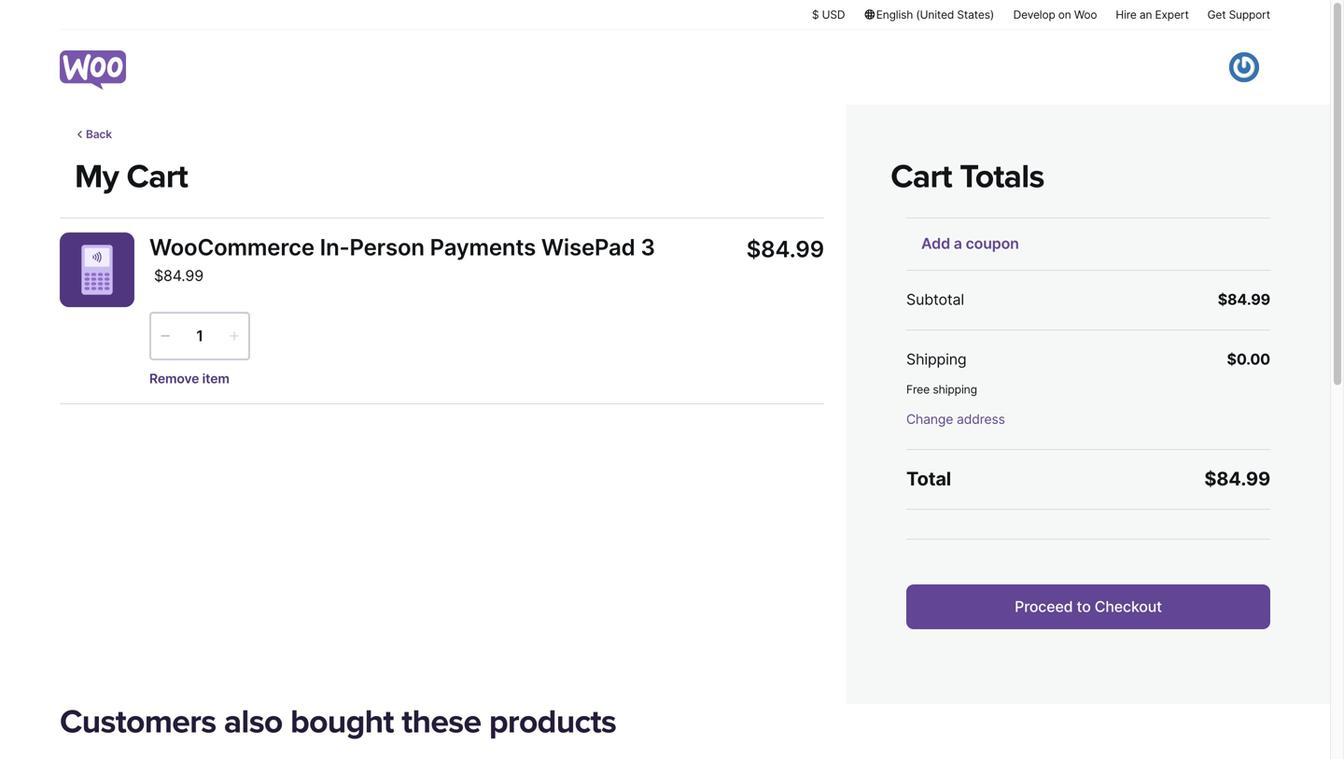 Task type: locate. For each thing, give the bounding box(es) containing it.
on
[[1059, 8, 1072, 21]]

Quantity of WooCommerce In-Person Payments WisePad 3 in your cart. number field
[[179, 314, 220, 358]]

states)
[[958, 8, 995, 21]]

english (united states) button
[[864, 7, 995, 22]]

an
[[1140, 8, 1153, 21]]

1 cart from the left
[[127, 157, 188, 197]]

add
[[922, 234, 951, 253]]

$ usd
[[812, 8, 845, 21]]

english
[[877, 8, 913, 21]]

remove item
[[149, 371, 229, 386]]

－
[[159, 328, 172, 344]]

get
[[1208, 8, 1226, 21]]

usd
[[822, 8, 845, 21]]

subtotal
[[907, 290, 965, 309]]

1 horizontal spatial cart
[[891, 157, 952, 197]]

cart right the my
[[127, 157, 188, 197]]

$84.99 inside woocommerce in-person payments wisepad 3 $84.99
[[154, 267, 204, 285]]

proceed to checkout
[[1015, 598, 1162, 616]]

expert
[[1156, 8, 1189, 21]]

item
[[202, 371, 229, 386]]

totals
[[960, 157, 1045, 197]]

products
[[489, 702, 616, 742]]

free
[[907, 382, 930, 396]]

cart up 'add'
[[891, 157, 952, 197]]

cart
[[127, 157, 188, 197], [891, 157, 952, 197]]

these
[[402, 702, 481, 742]]

free shipping
[[907, 382, 978, 396]]

woocommerce in-person payments wisepad 3 $84.99
[[149, 233, 655, 285]]

change address
[[907, 411, 1006, 427]]

develop
[[1014, 8, 1056, 21]]

$84.99
[[747, 235, 825, 263], [154, 267, 204, 285], [1218, 290, 1271, 309], [1205, 467, 1271, 490]]

a
[[954, 234, 963, 253]]

coupon
[[966, 234, 1019, 253]]

develop on woo
[[1014, 8, 1098, 21]]

address
[[957, 411, 1006, 427]]

get support
[[1208, 8, 1271, 21]]

back
[[86, 127, 112, 141]]

payments
[[430, 233, 536, 261]]

hire an expert
[[1116, 8, 1189, 21]]

3
[[641, 233, 655, 261]]

support
[[1229, 8, 1271, 21]]

(united
[[916, 8, 955, 21]]

0 horizontal spatial cart
[[127, 157, 188, 197]]

my cart
[[75, 157, 188, 197]]

woocommerce in-person payments wisepad 3 link
[[149, 233, 655, 262]]

add a coupon button
[[922, 234, 1019, 253]]



Task type: vqa. For each thing, say whether or not it's contained in the screenshot.
the bottom Vote down image
no



Task type: describe. For each thing, give the bounding box(es) containing it.
$0.00
[[1228, 350, 1271, 368]]

total
[[907, 467, 952, 490]]

＋
[[228, 328, 241, 344]]

2 cart from the left
[[891, 157, 952, 197]]

english (united states)
[[877, 8, 995, 21]]

hire an expert link
[[1116, 7, 1189, 22]]

get support link
[[1208, 7, 1271, 22]]

proceed
[[1015, 598, 1073, 616]]

bought
[[290, 702, 394, 742]]

also
[[224, 702, 283, 742]]

remove item button
[[149, 369, 229, 388]]

－ button
[[151, 314, 179, 358]]

woocommerce in-person payments wisepad 3 image
[[60, 233, 134, 307]]

customers also bought these products
[[60, 702, 616, 742]]

＋ button
[[220, 314, 248, 358]]

wisepad
[[542, 233, 636, 261]]

cart totals
[[891, 157, 1045, 197]]

proceed to checkout link
[[907, 585, 1271, 629]]

person
[[350, 233, 425, 261]]

shipping
[[907, 350, 967, 368]]

$
[[812, 8, 819, 21]]

change
[[907, 411, 954, 427]]

remove
[[149, 371, 199, 386]]

back link
[[75, 127, 1256, 142]]

hire
[[1116, 8, 1137, 21]]

in-
[[320, 233, 350, 261]]

woo
[[1075, 8, 1098, 21]]

to
[[1077, 598, 1091, 616]]

shipping
[[933, 382, 978, 396]]

checkout
[[1095, 598, 1162, 616]]

change address button
[[907, 411, 1006, 427]]

open account menu image
[[1230, 52, 1260, 82]]

my
[[75, 157, 119, 197]]

$ usd button
[[812, 7, 845, 22]]

customers
[[60, 702, 216, 742]]

woocommerce
[[149, 233, 315, 261]]

add a coupon
[[922, 234, 1019, 253]]

develop on woo link
[[1014, 7, 1098, 22]]



